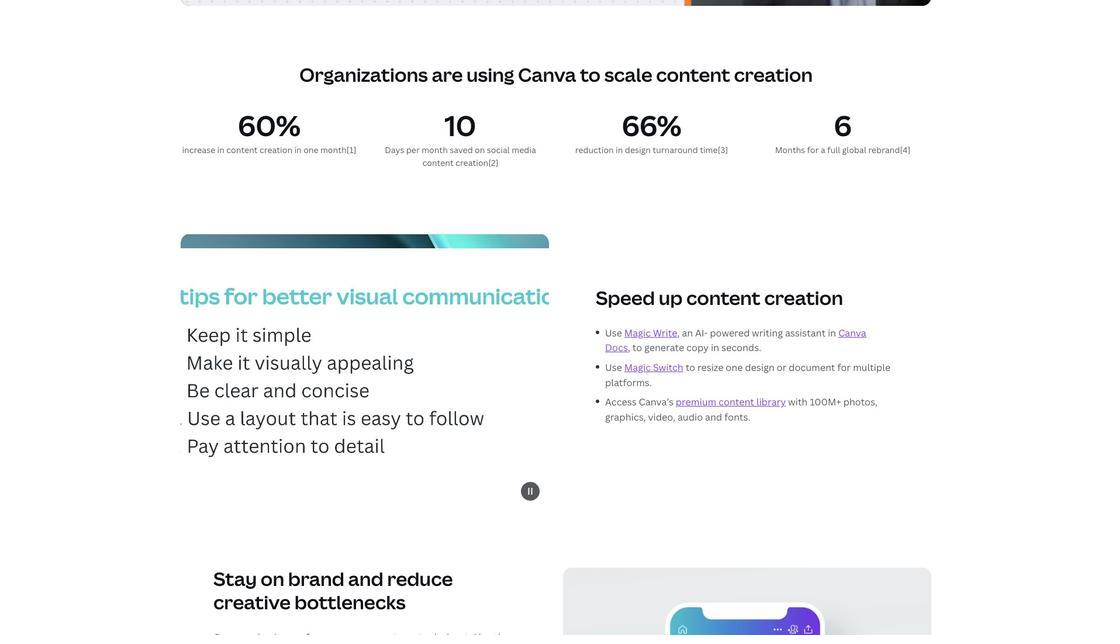 Task type: describe. For each thing, give the bounding box(es) containing it.
0 vertical spatial ,
[[677, 327, 680, 340]]

in down use magic write , an ai- powered writing assistant in
[[711, 342, 719, 355]]

a
[[821, 145, 825, 156]]

0 vertical spatial creation
[[734, 62, 813, 87]]

, to generate copy in seconds.
[[628, 342, 761, 355]]

60% increase in content creation in one month[1]
[[182, 106, 356, 156]]

months
[[775, 145, 805, 156]]

premium
[[676, 396, 716, 409]]

graphics,
[[605, 411, 646, 424]]

premium content library link
[[676, 396, 786, 409]]

creation[2]
[[456, 158, 498, 169]]

bottlenecks
[[294, 590, 406, 615]]

content inside 10 days per month saved on social media content creation[2]
[[422, 158, 454, 169]]

platforms.
[[605, 376, 652, 389]]

canva's
[[639, 396, 674, 409]]

assistant
[[785, 327, 826, 340]]

rebrand[4]
[[868, 145, 911, 156]]

up
[[659, 285, 683, 310]]

66%
[[622, 106, 681, 144]]

creative
[[213, 590, 291, 615]]

copy
[[686, 342, 709, 355]]

use for use magic write , an ai- powered writing assistant in
[[605, 327, 622, 340]]

fonts.
[[724, 411, 750, 424]]

in right the increase
[[217, 145, 224, 156]]

6 months for a full global rebrand[4]
[[775, 106, 911, 156]]

to resize one design or document for multiple platforms.
[[605, 361, 890, 389]]

or
[[777, 361, 787, 374]]

0 vertical spatial to
[[580, 62, 601, 87]]

reduce
[[387, 567, 453, 592]]

one inside '60% increase in content creation in one month[1]'
[[304, 145, 318, 156]]

document
[[789, 361, 835, 374]]

turnaround
[[653, 145, 698, 156]]

0 horizontal spatial canva
[[518, 62, 576, 87]]

using
[[467, 62, 514, 87]]

canva inside canva docs
[[838, 327, 866, 340]]

multiple
[[853, 361, 890, 374]]

month[1]
[[320, 145, 356, 156]]

increase
[[182, 145, 215, 156]]

0 horizontal spatial ,
[[628, 342, 630, 355]]

magic for write
[[624, 327, 651, 340]]

60%
[[238, 106, 301, 144]]

powered
[[710, 327, 750, 340]]

in inside 66% reduction in design turnaround time[3]
[[616, 145, 623, 156]]

on inside 10 days per month saved on social media content creation[2]
[[475, 145, 485, 156]]

global
[[842, 145, 866, 156]]

2 vertical spatial creation
[[764, 285, 843, 310]]

use magic switch
[[605, 361, 683, 374]]

with 100m+ photos, graphics, video, audio and fonts.
[[605, 396, 878, 424]]

design for to
[[745, 361, 775, 374]]

audio
[[678, 411, 703, 424]]

saved
[[450, 145, 473, 156]]

video,
[[648, 411, 675, 424]]

generate
[[644, 342, 684, 355]]

content inside '60% increase in content creation in one month[1]'
[[226, 145, 258, 156]]

access
[[605, 396, 637, 409]]

on inside stay on brand and reduce creative bottlenecks
[[261, 567, 284, 592]]

creation inside '60% increase in content creation in one month[1]'
[[260, 145, 292, 156]]

an
[[682, 327, 693, 340]]



Task type: locate. For each thing, give the bounding box(es) containing it.
use magic write , an ai- powered writing assistant in
[[605, 327, 838, 340]]

0 vertical spatial for
[[807, 145, 819, 156]]

1 horizontal spatial for
[[837, 361, 851, 374]]

design inside 66% reduction in design turnaround time[3]
[[625, 145, 651, 156]]

on right stay
[[261, 567, 284, 592]]

and inside stay on brand and reduce creative bottlenecks
[[348, 567, 383, 592]]

docs
[[605, 342, 628, 355]]

1 vertical spatial on
[[261, 567, 284, 592]]

1 vertical spatial use
[[605, 361, 622, 374]]

reduction
[[575, 145, 614, 156]]

canva up the multiple
[[838, 327, 866, 340]]

magic for switch
[[624, 361, 651, 374]]

creation
[[734, 62, 813, 87], [260, 145, 292, 156], [764, 285, 843, 310]]

with
[[788, 396, 808, 409]]

0 vertical spatial magic
[[624, 327, 651, 340]]

in right reduction on the right of the page
[[616, 145, 623, 156]]

photos,
[[843, 396, 878, 409]]

0 vertical spatial design
[[625, 145, 651, 156]]

and
[[705, 411, 722, 424], [348, 567, 383, 592]]

access canva's premium content library
[[605, 396, 786, 409]]

brand
[[288, 567, 344, 592]]

to inside to resize one design or document for multiple platforms.
[[686, 361, 695, 374]]

to down the , to generate copy in seconds.
[[686, 361, 695, 374]]

1 horizontal spatial on
[[475, 145, 485, 156]]

1 magic from the top
[[624, 327, 651, 340]]

10 days per month saved on social media content creation[2]
[[385, 106, 536, 169]]

are
[[432, 62, 463, 87]]

0 horizontal spatial on
[[261, 567, 284, 592]]

0 vertical spatial use
[[605, 327, 622, 340]]

and inside the with 100m+ photos, graphics, video, audio and fonts.
[[705, 411, 722, 424]]

for left a
[[807, 145, 819, 156]]

1 vertical spatial design
[[745, 361, 775, 374]]

days
[[385, 145, 404, 156]]

magic up docs
[[624, 327, 651, 340]]

2 magic from the top
[[624, 361, 651, 374]]

month
[[422, 145, 448, 156]]

1 horizontal spatial one
[[726, 361, 743, 374]]

design down 66%
[[625, 145, 651, 156]]

stay on brand and reduce creative bottlenecks
[[213, 567, 453, 615]]

2 vertical spatial to
[[686, 361, 695, 374]]

,
[[677, 327, 680, 340], [628, 342, 630, 355]]

use down docs
[[605, 361, 622, 374]]

speed
[[596, 285, 655, 310]]

1 vertical spatial canva
[[838, 327, 866, 340]]

canva docs
[[605, 327, 866, 355]]

to
[[580, 62, 601, 87], [633, 342, 642, 355], [686, 361, 695, 374]]

media
[[512, 145, 536, 156]]

use
[[605, 327, 622, 340], [605, 361, 622, 374]]

one inside to resize one design or document for multiple platforms.
[[726, 361, 743, 374]]

magic
[[624, 327, 651, 340], [624, 361, 651, 374]]

0 vertical spatial one
[[304, 145, 318, 156]]

and right the brand
[[348, 567, 383, 592]]

time[3]
[[700, 145, 728, 156]]

0 horizontal spatial one
[[304, 145, 318, 156]]

one
[[304, 145, 318, 156], [726, 361, 743, 374]]

0 vertical spatial canva
[[518, 62, 576, 87]]

writing
[[752, 327, 783, 340]]

on
[[475, 145, 485, 156], [261, 567, 284, 592]]

content
[[656, 62, 730, 87], [226, 145, 258, 156], [422, 158, 454, 169], [686, 285, 761, 310], [719, 396, 754, 409]]

in down 60% on the left top of page
[[294, 145, 302, 156]]

use up docs
[[605, 327, 622, 340]]

scale
[[604, 62, 652, 87]]

100m+
[[810, 396, 841, 409]]

canva
[[518, 62, 576, 87], [838, 327, 866, 340]]

in right assistant
[[828, 327, 836, 340]]

to down magic write link
[[633, 342, 642, 355]]

0 vertical spatial and
[[705, 411, 722, 424]]

design for 66%
[[625, 145, 651, 156]]

organizations
[[299, 62, 428, 87]]

design
[[625, 145, 651, 156], [745, 361, 775, 374]]

for left the multiple
[[837, 361, 851, 374]]

stay
[[213, 567, 257, 592]]

1 vertical spatial creation
[[260, 145, 292, 156]]

0 horizontal spatial design
[[625, 145, 651, 156]]

1 vertical spatial magic
[[624, 361, 651, 374]]

switch
[[653, 361, 683, 374]]

0 horizontal spatial and
[[348, 567, 383, 592]]

1 horizontal spatial canva
[[838, 327, 866, 340]]

1 horizontal spatial ,
[[677, 327, 680, 340]]

canva docs link
[[605, 327, 866, 355]]

magic write link
[[624, 327, 677, 340]]

for
[[807, 145, 819, 156], [837, 361, 851, 374]]

0 horizontal spatial for
[[807, 145, 819, 156]]

canva right using
[[518, 62, 576, 87]]

on up creation[2]
[[475, 145, 485, 156]]

2 horizontal spatial to
[[686, 361, 695, 374]]

for inside to resize one design or document for multiple platforms.
[[837, 361, 851, 374]]

one down seconds.
[[726, 361, 743, 374]]

for inside 6 months for a full global rebrand[4]
[[807, 145, 819, 156]]

one left month[1] on the left of the page
[[304, 145, 318, 156]]

1 vertical spatial ,
[[628, 342, 630, 355]]

ai-
[[695, 327, 708, 340]]

1 vertical spatial and
[[348, 567, 383, 592]]

seconds.
[[721, 342, 761, 355]]

speed up content creation
[[596, 285, 843, 310]]

2 use from the top
[[605, 361, 622, 374]]

design left or
[[745, 361, 775, 374]]

magic up platforms.
[[624, 361, 651, 374]]

to left scale
[[580, 62, 601, 87]]

, left an
[[677, 327, 680, 340]]

1 vertical spatial one
[[726, 361, 743, 374]]

social
[[487, 145, 510, 156]]

write
[[653, 327, 677, 340]]

6
[[834, 106, 852, 144]]

design inside to resize one design or document for multiple platforms.
[[745, 361, 775, 374]]

1 horizontal spatial and
[[705, 411, 722, 424]]

66% reduction in design turnaround time[3]
[[575, 106, 728, 156]]

1 use from the top
[[605, 327, 622, 340]]

use for use magic switch
[[605, 361, 622, 374]]

full
[[827, 145, 840, 156]]

0 vertical spatial on
[[475, 145, 485, 156]]

1 horizontal spatial to
[[633, 342, 642, 355]]

1 vertical spatial for
[[837, 361, 851, 374]]

1 horizontal spatial design
[[745, 361, 775, 374]]

per
[[406, 145, 420, 156]]

in
[[217, 145, 224, 156], [294, 145, 302, 156], [616, 145, 623, 156], [828, 327, 836, 340], [711, 342, 719, 355]]

, up use magic switch
[[628, 342, 630, 355]]

0 horizontal spatial to
[[580, 62, 601, 87]]

library
[[756, 396, 786, 409]]

magic switch link
[[624, 361, 683, 374]]

organizations are using canva to scale content creation
[[299, 62, 813, 87]]

1 vertical spatial to
[[633, 342, 642, 355]]

and down premium content library link
[[705, 411, 722, 424]]

resize
[[697, 361, 724, 374]]

10
[[445, 106, 476, 144]]



Task type: vqa. For each thing, say whether or not it's contained in the screenshot.
leftmost On
yes



